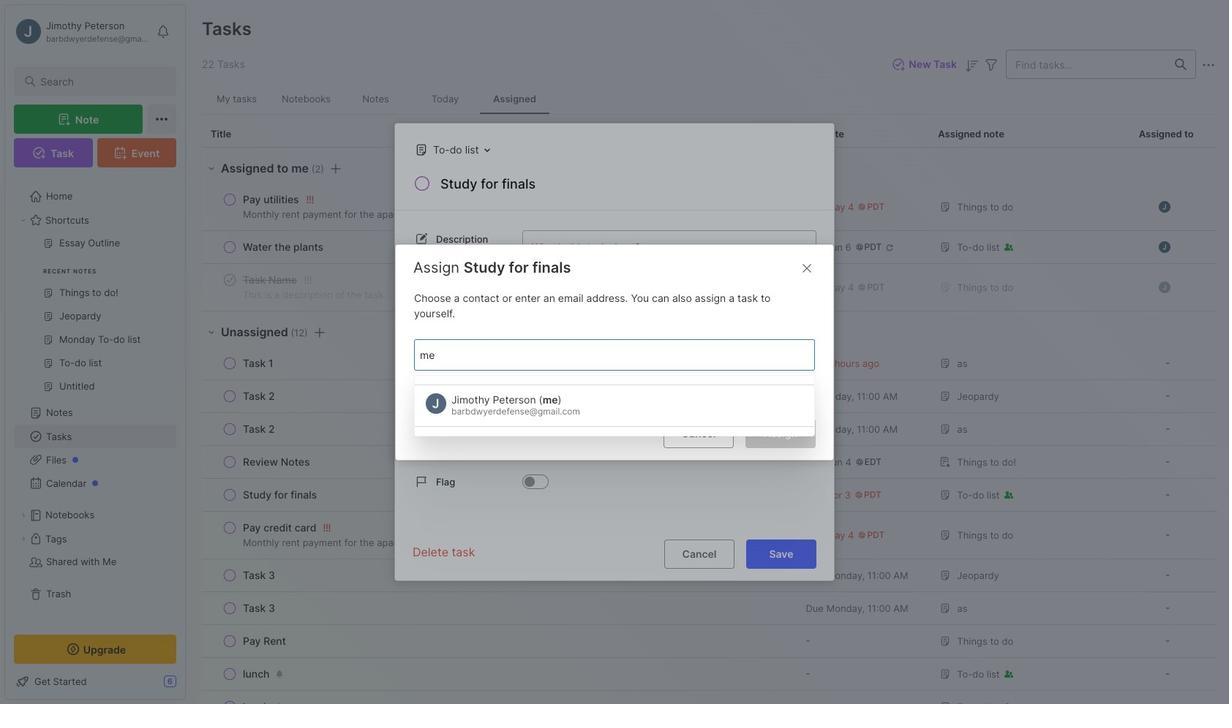 Task type: vqa. For each thing, say whether or not it's contained in the screenshot.
1 note
no



Task type: locate. For each thing, give the bounding box(es) containing it.
Find tasks… text field
[[1007, 52, 1166, 76]]

2 cell from the left
[[1115, 691, 1217, 705]]

row group
[[202, 148, 1217, 705]]

tree
[[5, 176, 185, 622]]

Add tag field
[[418, 347, 748, 363]]

1 vertical spatial create a task image
[[311, 324, 328, 341]]

0 horizontal spatial cell
[[794, 691, 929, 705]]

cell
[[794, 691, 929, 705], [1115, 691, 1217, 705]]

tree inside 'main' element
[[5, 176, 185, 622]]

task 1 5 cell
[[243, 356, 273, 371]]

row
[[202, 184, 1217, 231], [211, 189, 785, 225], [202, 231, 1217, 264], [211, 237, 785, 258], [202, 264, 1217, 312], [211, 270, 785, 305], [202, 348, 1217, 380], [211, 353, 785, 374], [202, 380, 1217, 413], [211, 386, 785, 407], [202, 413, 1217, 446], [211, 419, 785, 440], [202, 446, 1217, 479], [211, 452, 785, 473], [202, 479, 1217, 512], [211, 485, 785, 506], [202, 512, 1217, 560], [211, 518, 785, 553], [202, 560, 1217, 593], [211, 566, 785, 586], [202, 593, 1217, 626], [211, 598, 785, 619], [202, 626, 1217, 658], [211, 631, 785, 652], [202, 658, 1217, 691], [211, 664, 785, 685], [202, 691, 1217, 705], [211, 697, 785, 705]]

None search field
[[40, 72, 163, 90]]

task 3 12 cell
[[243, 601, 275, 616]]

1 horizontal spatial cell
[[1115, 691, 1217, 705]]

group
[[14, 232, 176, 407]]

group inside 'main' element
[[14, 232, 176, 407]]

pay credit card 10 cell
[[243, 521, 316, 536]]

What is this task about? text field
[[522, 230, 816, 279]]

create a task image
[[327, 160, 345, 177], [311, 324, 328, 341]]



Task type: describe. For each thing, give the bounding box(es) containing it.
close image
[[798, 259, 816, 277]]

task name 3 cell
[[243, 273, 297, 288]]

lunch 14 cell
[[243, 667, 270, 682]]

1 cell from the left
[[794, 691, 929, 705]]

expand notebooks image
[[19, 511, 28, 520]]

main element
[[0, 0, 190, 705]]

water the plants 2 cell
[[243, 240, 323, 255]]

task 2 6 cell
[[243, 389, 275, 404]]

review notes 8 cell
[[243, 455, 310, 470]]

none search field inside 'main' element
[[40, 72, 163, 90]]

0 vertical spatial create a task image
[[327, 160, 345, 177]]

Search text field
[[40, 75, 163, 89]]

expand tags image
[[19, 535, 28, 544]]

pay utilities 1 cell
[[243, 192, 299, 207]]

task 2 7 cell
[[243, 422, 275, 437]]

pay rent 13 cell
[[243, 634, 286, 649]]

lunch 15 cell
[[243, 700, 270, 705]]

study for finals 9 cell
[[243, 488, 317, 503]]

task 3 11 cell
[[243, 568, 275, 583]]



